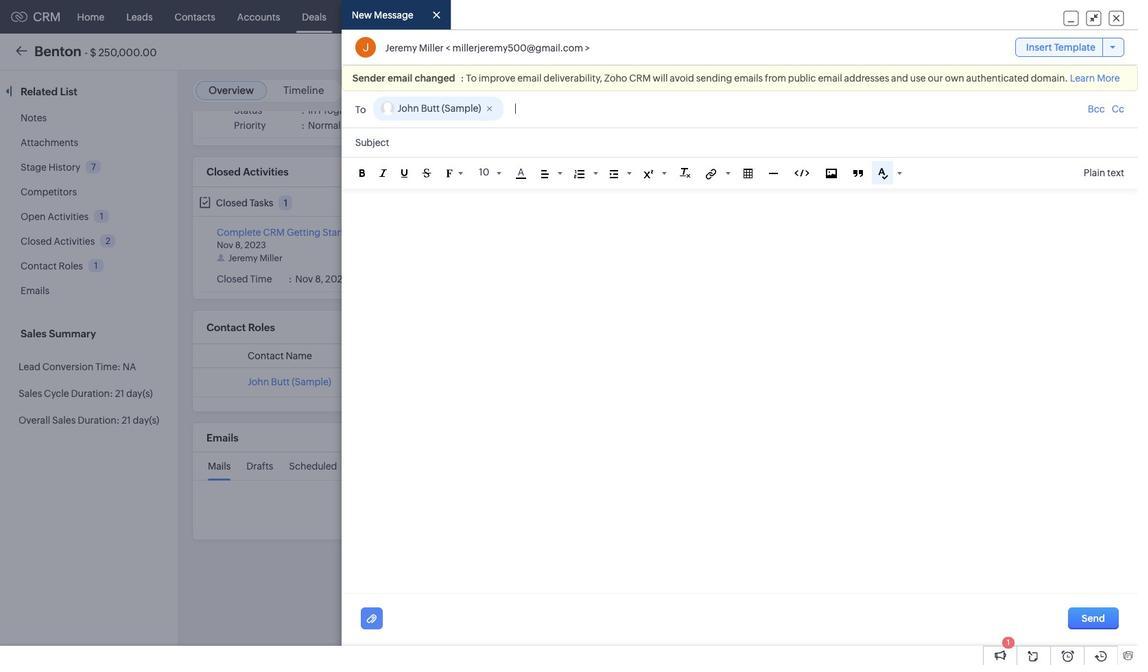 Task type: vqa. For each thing, say whether or not it's contained in the screenshot.


Task type: locate. For each thing, give the bounding box(es) containing it.
1 horizontal spatial tasks
[[348, 11, 373, 22]]

1 horizontal spatial to
[[466, 73, 477, 84]]

in
[[308, 105, 316, 116]]

sales down cycle
[[52, 415, 76, 426]]

to
[[466, 73, 477, 84], [355, 104, 366, 115]]

reports
[[502, 11, 537, 22]]

0 horizontal spatial roles
[[59, 261, 83, 272]]

2023 up the jeremy miller
[[245, 240, 266, 250]]

1 vertical spatial butt
[[271, 377, 290, 388]]

0 horizontal spatial 8,
[[235, 240, 243, 250]]

1 vertical spatial 21
[[122, 415, 131, 426]]

notes link
[[21, 113, 47, 123]]

home link
[[66, 0, 115, 33]]

2 horizontal spatial email
[[818, 73, 842, 84]]

reports link
[[491, 0, 548, 33]]

2 vertical spatial activities
[[54, 236, 95, 247]]

steps
[[357, 227, 381, 238]]

butt
[[421, 103, 440, 114], [271, 377, 290, 388]]

butt down changed
[[421, 103, 440, 114]]

home
[[77, 11, 104, 22]]

0 vertical spatial crm
[[33, 10, 61, 24]]

2023 inside complete crm getting started steps nov 8, 2023
[[245, 240, 266, 250]]

contact up emails link
[[21, 261, 57, 272]]

activities
[[243, 166, 289, 178], [48, 211, 89, 222], [54, 236, 95, 247]]

day(s) for sales cycle duration: 21 day(s)
[[126, 388, 153, 399]]

john butt (sample)
[[398, 103, 481, 114], [248, 377, 331, 388]]

accounts link
[[226, 0, 291, 33]]

competitors
[[21, 187, 77, 198]]

campaigns link
[[548, 0, 621, 33]]

contact down closed time
[[207, 322, 246, 333]]

spell check image
[[878, 168, 889, 180]]

250,000.00
[[98, 46, 157, 58]]

1 vertical spatial activities
[[48, 211, 89, 222]]

1 vertical spatial sales
[[19, 388, 42, 399]]

1 horizontal spatial 8,
[[315, 274, 323, 285]]

emails
[[21, 285, 50, 296], [207, 432, 239, 444]]

(sample)
[[442, 103, 481, 114], [292, 377, 331, 388]]

0 horizontal spatial 2023
[[245, 240, 266, 250]]

duration: for overall sales duration:
[[78, 415, 120, 426]]

0 horizontal spatial contact
[[21, 261, 57, 272]]

activities up 'closed activities' link at the top of the page
[[48, 211, 89, 222]]

1 horizontal spatial email
[[517, 73, 542, 84]]

: for nov 8, 2023 10:07 am
[[289, 274, 292, 285]]

(sample) down changed
[[442, 103, 481, 114]]

$
[[90, 46, 96, 58]]

sales summary
[[21, 328, 96, 340]]

0 vertical spatial contact roles
[[21, 261, 83, 272]]

1 vertical spatial 8,
[[315, 274, 323, 285]]

email right public
[[818, 73, 842, 84]]

jeremy
[[228, 253, 258, 263]]

0 vertical spatial activities
[[243, 166, 289, 178]]

0 horizontal spatial emails
[[21, 285, 50, 296]]

1 vertical spatial contact roles
[[207, 322, 275, 333]]

1 vertical spatial (sample)
[[292, 377, 331, 388]]

activities down open activities
[[54, 236, 95, 247]]

roles up contact name
[[248, 322, 275, 333]]

email
[[388, 73, 413, 84], [517, 73, 542, 84], [818, 73, 842, 84]]

0 vertical spatial roles
[[59, 261, 83, 272]]

insert template
[[1026, 42, 1096, 53]]

miller
[[260, 253, 283, 263]]

0 horizontal spatial nov
[[217, 240, 233, 250]]

to left improve on the left top of page
[[466, 73, 477, 84]]

sales cycle duration: 21 day(s)
[[19, 388, 153, 399]]

0 vertical spatial duration:
[[71, 388, 113, 399]]

:
[[461, 73, 464, 84], [1066, 89, 1069, 99], [301, 105, 305, 116], [301, 120, 305, 131], [289, 274, 292, 285]]

closed activities down open activities
[[21, 236, 95, 247]]

benton - $ 250,000.00
[[34, 43, 157, 59]]

tasks up complete at the top left
[[250, 197, 273, 208]]

duration: down sales cycle duration: 21 day(s)
[[78, 415, 120, 426]]

stage history link
[[21, 162, 80, 173]]

closed down jeremy
[[217, 274, 248, 285]]

contact roles down 'closed activities' link at the top of the page
[[21, 261, 83, 272]]

zoho
[[604, 73, 627, 84]]

1 horizontal spatial contact
[[207, 322, 246, 333]]

john butt (sample) down name
[[248, 377, 331, 388]]

2023
[[245, 240, 266, 250], [325, 274, 348, 285]]

nov down complete crm getting started steps nov 8, 2023
[[295, 274, 313, 285]]

edit button
[[1030, 41, 1076, 63]]

new
[[352, 10, 372, 21]]

02:56
[[1071, 89, 1096, 99]]

sales up lead
[[21, 328, 47, 340]]

duration: up overall sales duration: 21 day(s)
[[71, 388, 113, 399]]

: nov 8, 2023 10:07 am
[[289, 274, 392, 285]]

attachments link
[[21, 137, 78, 148]]

8, down complete at the top left
[[235, 240, 243, 250]]

stage
[[21, 162, 47, 173]]

will
[[653, 73, 668, 84]]

1 horizontal spatial butt
[[421, 103, 440, 114]]

1 vertical spatial closed activities
[[21, 236, 95, 247]]

closed tasks
[[216, 197, 273, 208]]

2023 left 10:07
[[325, 274, 348, 285]]

: left the normal
[[301, 120, 305, 131]]

closed up complete at the top left
[[216, 197, 248, 208]]

0 vertical spatial john butt (sample)
[[398, 103, 481, 114]]

sender email changed : to improve email deliverability, zoho crm will avoid sending emails from public email addresses and use our own authenticated domain. learn more
[[352, 73, 1120, 84]]

1 horizontal spatial john
[[398, 103, 419, 114]]

7
[[91, 162, 96, 172]]

insert template button
[[1015, 38, 1124, 57]]

1 horizontal spatial (sample)
[[442, 103, 481, 114]]

crm up miller
[[263, 227, 285, 238]]

0 vertical spatial 8,
[[235, 240, 243, 250]]

0 horizontal spatial to
[[355, 104, 366, 115]]

2 vertical spatial contact
[[248, 350, 284, 361]]

: right changed
[[461, 73, 464, 84]]

john butt (sample) down changed
[[398, 103, 481, 114]]

1 horizontal spatial crm
[[263, 227, 285, 238]]

activities for 1
[[48, 211, 89, 222]]

: left 02:56
[[1066, 89, 1069, 99]]

contact
[[21, 261, 57, 272], [207, 322, 246, 333], [248, 350, 284, 361]]

message
[[374, 10, 413, 21]]

last update : 02:56 pm
[[1015, 89, 1111, 99]]

1 horizontal spatial emails
[[207, 432, 239, 444]]

to down sender
[[355, 104, 366, 115]]

: right time
[[289, 274, 292, 285]]

emails up mails
[[207, 432, 239, 444]]

contact left name
[[248, 350, 284, 361]]

1 vertical spatial nov
[[295, 274, 313, 285]]

21 down the na
[[115, 388, 124, 399]]

john down contact name link
[[248, 377, 269, 388]]

new message
[[352, 10, 413, 21]]

1 vertical spatial roles
[[248, 322, 275, 333]]

overview link
[[209, 84, 254, 96]]

(sample) down name
[[292, 377, 331, 388]]

insert
[[1026, 42, 1052, 53]]

sales
[[21, 328, 47, 340], [19, 388, 42, 399], [52, 415, 76, 426]]

overview
[[209, 84, 254, 96]]

1 horizontal spatial 2023
[[325, 274, 348, 285]]

crm up benton
[[33, 10, 61, 24]]

0 horizontal spatial john butt (sample)
[[248, 377, 331, 388]]

pm
[[1098, 89, 1111, 99]]

emails link
[[21, 285, 50, 296]]

0 horizontal spatial closed activities
[[21, 236, 95, 247]]

0 vertical spatial 21
[[115, 388, 124, 399]]

closed activities link
[[21, 236, 95, 247]]

tasks left message
[[348, 11, 373, 22]]

activities up closed tasks
[[243, 166, 289, 178]]

roles down 'closed activities' link at the top of the page
[[59, 261, 83, 272]]

authenticated
[[966, 73, 1029, 84]]

0 vertical spatial emails
[[21, 285, 50, 296]]

nov down complete at the top left
[[217, 240, 233, 250]]

sales left cycle
[[19, 388, 42, 399]]

0 vertical spatial (sample)
[[442, 103, 481, 114]]

crm left will
[[629, 73, 651, 84]]

0 vertical spatial sales
[[21, 328, 47, 340]]

21 for overall sales duration:
[[122, 415, 131, 426]]

closed activities
[[207, 166, 289, 178], [21, 236, 95, 247]]

0 horizontal spatial john
[[248, 377, 269, 388]]

1 horizontal spatial nov
[[295, 274, 313, 285]]

21 down sales cycle duration: 21 day(s)
[[122, 415, 131, 426]]

1 vertical spatial john
[[248, 377, 269, 388]]

0 horizontal spatial tasks
[[250, 197, 273, 208]]

8,
[[235, 240, 243, 250], [315, 274, 323, 285]]

0 horizontal spatial email
[[388, 73, 413, 84]]

0 vertical spatial john
[[398, 103, 419, 114]]

0 vertical spatial nov
[[217, 240, 233, 250]]

0 vertical spatial day(s)
[[126, 388, 153, 399]]

2
[[105, 236, 110, 246]]

0 vertical spatial contact
[[21, 261, 57, 272]]

0 horizontal spatial butt
[[271, 377, 290, 388]]

use
[[910, 73, 926, 84]]

nov inside complete crm getting started steps nov 8, 2023
[[217, 240, 233, 250]]

2 horizontal spatial contact
[[248, 350, 284, 361]]

related
[[21, 86, 58, 97]]

update
[[1034, 89, 1064, 99]]

butt down contact name link
[[271, 377, 290, 388]]

email right improve on the left top of page
[[517, 73, 542, 84]]

1 horizontal spatial roles
[[248, 322, 275, 333]]

0 vertical spatial 2023
[[245, 240, 266, 250]]

closed activities up closed tasks
[[207, 166, 289, 178]]

closed
[[207, 166, 241, 178], [216, 197, 248, 208], [21, 236, 52, 247], [217, 274, 248, 285]]

: for normal
[[301, 120, 305, 131]]

21 for sales cycle duration:
[[115, 388, 124, 399]]

1 vertical spatial tasks
[[250, 197, 273, 208]]

8, left 10:07
[[315, 274, 323, 285]]

closed up closed tasks
[[207, 166, 241, 178]]

timeline
[[283, 84, 324, 96]]

john down changed
[[398, 103, 419, 114]]

0 horizontal spatial (sample)
[[292, 377, 331, 388]]

1 vertical spatial crm
[[629, 73, 651, 84]]

contact roles up contact name link
[[207, 322, 275, 333]]

1 vertical spatial duration:
[[78, 415, 120, 426]]

contact for contact name link
[[248, 350, 284, 361]]

sales for sales cycle duration: 21 day(s)
[[19, 388, 42, 399]]

duration:
[[71, 388, 113, 399], [78, 415, 120, 426]]

email right sender
[[388, 73, 413, 84]]

2 vertical spatial crm
[[263, 227, 285, 238]]

send
[[1082, 614, 1105, 625]]

contact name link
[[248, 350, 312, 361]]

0 horizontal spatial contact roles
[[21, 261, 83, 272]]

progress
[[318, 105, 357, 116]]

emails down contact roles link
[[21, 285, 50, 296]]

: left in
[[301, 105, 305, 116]]

0 vertical spatial closed activities
[[207, 166, 289, 178]]

: normal
[[301, 120, 341, 131]]

1 horizontal spatial john butt (sample)
[[398, 103, 481, 114]]

1 vertical spatial day(s)
[[133, 415, 159, 426]]

1 horizontal spatial contact roles
[[207, 322, 275, 333]]



Task type: describe. For each thing, give the bounding box(es) containing it.
indent image
[[610, 170, 618, 178]]

complete
[[217, 227, 261, 238]]

getting
[[287, 227, 321, 238]]

changed
[[415, 73, 455, 84]]

a link
[[516, 167, 526, 179]]

2 email from the left
[[517, 73, 542, 84]]

started
[[322, 227, 355, 238]]

1 horizontal spatial closed activities
[[207, 166, 289, 178]]

0 vertical spatial tasks
[[348, 11, 373, 22]]

1 vertical spatial to
[[355, 104, 366, 115]]

john butt (sample) link
[[248, 377, 331, 388]]

domain.
[[1031, 73, 1068, 84]]

crm link
[[11, 10, 61, 24]]

last
[[1015, 89, 1032, 99]]

0 vertical spatial to
[[466, 73, 477, 84]]

1 vertical spatial emails
[[207, 432, 239, 444]]

-
[[85, 46, 88, 58]]

sender
[[352, 73, 385, 84]]

conversion
[[42, 362, 93, 373]]

overall
[[19, 415, 50, 426]]

avoid
[[670, 73, 694, 84]]

3 email from the left
[[818, 73, 842, 84]]

own
[[945, 73, 964, 84]]

tasks link
[[337, 0, 384, 33]]

from
[[765, 73, 786, 84]]

duration: for sales cycle duration:
[[71, 388, 113, 399]]

normal
[[308, 120, 341, 131]]

and
[[891, 73, 908, 84]]

10
[[479, 167, 489, 178]]

text
[[1107, 168, 1124, 179]]

improve
[[479, 73, 515, 84]]

contacts link
[[164, 0, 226, 33]]

calls
[[458, 11, 480, 22]]

learn more link
[[1070, 73, 1120, 84]]

1 vertical spatial 2023
[[325, 274, 348, 285]]

1 vertical spatial john butt (sample)
[[248, 377, 331, 388]]

campaigns
[[559, 11, 610, 22]]

scheduled
[[289, 461, 337, 472]]

closed down open
[[21, 236, 52, 247]]

open
[[21, 211, 46, 222]]

leads link
[[115, 0, 164, 33]]

notes
[[21, 113, 47, 123]]

activities for 2
[[54, 236, 95, 247]]

contact for contact roles link
[[21, 261, 57, 272]]

am
[[378, 274, 392, 285]]

leads
[[126, 11, 153, 22]]

deals link
[[291, 0, 337, 33]]

competitors link
[[21, 187, 77, 198]]

history
[[49, 162, 80, 173]]

script image
[[644, 170, 653, 178]]

name
[[286, 350, 312, 361]]

template
[[1054, 42, 1096, 53]]

cycle
[[44, 388, 69, 399]]

closed time
[[217, 274, 272, 285]]

accounts
[[237, 11, 280, 22]]

crm inside complete crm getting started steps nov 8, 2023
[[263, 227, 285, 238]]

benton
[[34, 43, 82, 59]]

bcc
[[1088, 104, 1105, 115]]

0 horizontal spatial crm
[[33, 10, 61, 24]]

projects link
[[621, 0, 679, 33]]

1 email from the left
[[388, 73, 413, 84]]

contacts
[[175, 11, 215, 22]]

summary
[[49, 328, 96, 340]]

more
[[1097, 73, 1120, 84]]

lead
[[19, 362, 40, 373]]

emails
[[734, 73, 763, 84]]

a
[[518, 167, 524, 178]]

sales for sales summary
[[21, 328, 47, 340]]

our
[[928, 73, 943, 84]]

10:07
[[350, 274, 376, 285]]

Subject text field
[[341, 129, 1138, 157]]

8, inside complete crm getting started steps nov 8, 2023
[[235, 240, 243, 250]]

open activities
[[21, 211, 89, 222]]

deals
[[302, 11, 327, 22]]

plain
[[1084, 168, 1105, 179]]

0 vertical spatial butt
[[421, 103, 440, 114]]

meetings
[[395, 11, 436, 22]]

: for in progress
[[301, 105, 305, 116]]

addresses
[[844, 73, 889, 84]]

2 vertical spatial sales
[[52, 415, 76, 426]]

send button
[[1068, 608, 1119, 630]]

overall sales duration: 21 day(s)
[[19, 415, 159, 426]]

list image
[[574, 170, 585, 178]]

stage history
[[21, 162, 80, 173]]

na
[[123, 362, 136, 373]]

alignment image
[[542, 170, 549, 178]]

2 horizontal spatial crm
[[629, 73, 651, 84]]

public
[[788, 73, 816, 84]]

1 vertical spatial contact
[[207, 322, 246, 333]]

status
[[234, 105, 262, 116]]

calls link
[[447, 0, 491, 33]]

contact name
[[248, 350, 312, 361]]

mails
[[208, 461, 231, 472]]

day(s) for overall sales duration: 21 day(s)
[[133, 415, 159, 426]]

links image
[[706, 169, 717, 180]]

upgrade
[[862, 17, 901, 27]]

10 link
[[477, 165, 501, 180]]



